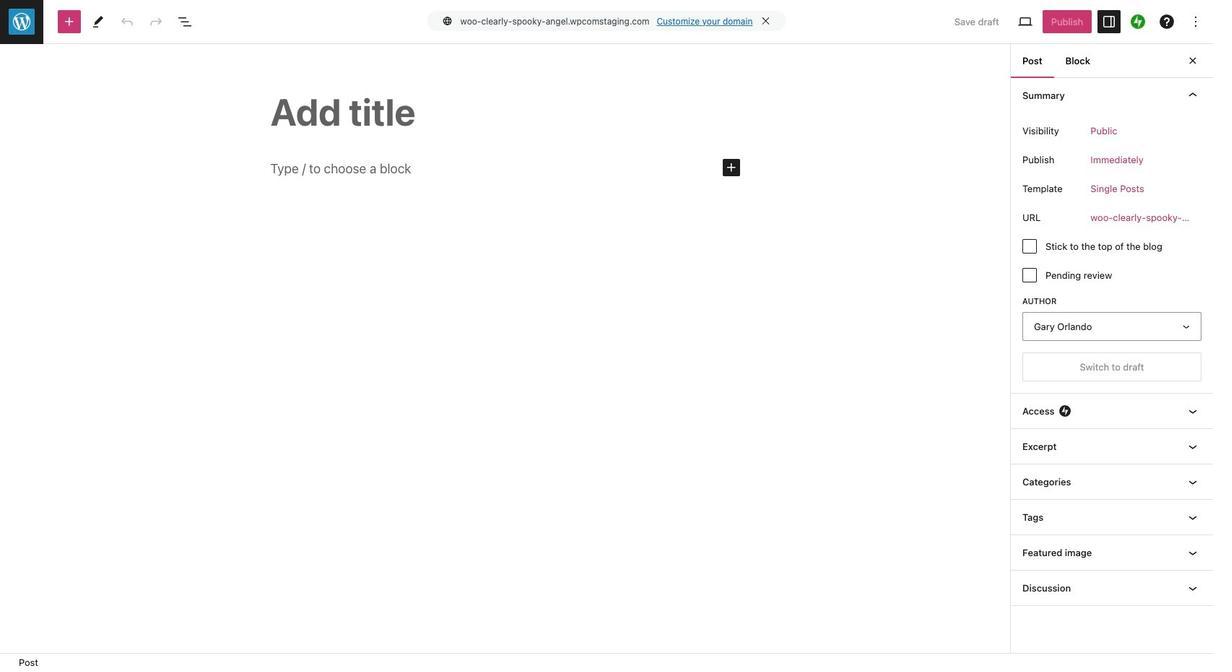 Task type: vqa. For each thing, say whether or not it's contained in the screenshot.
Display options icon
no



Task type: describe. For each thing, give the bounding box(es) containing it.
settings image
[[1101, 13, 1118, 30]]

document overview image
[[176, 13, 194, 30]]

jetpack image
[[1131, 14, 1146, 29]]

toggle block inserter image
[[61, 13, 78, 30]]

tools image
[[90, 13, 107, 30]]



Task type: locate. For each thing, give the bounding box(es) containing it.
redo image
[[147, 13, 165, 30]]

help image
[[1159, 13, 1176, 30]]

tab panel
[[1011, 77, 1214, 606]]

options image
[[1188, 13, 1205, 30]]

undo image
[[118, 13, 136, 30]]

tab list
[[1011, 43, 1102, 78]]

view image
[[1017, 13, 1034, 30]]

editor content region
[[0, 44, 1011, 653]]

None checkbox
[[1023, 239, 1037, 254], [1023, 268, 1037, 283], [1023, 239, 1037, 254], [1023, 268, 1037, 283]]

close settings image
[[1185, 52, 1202, 69]]



